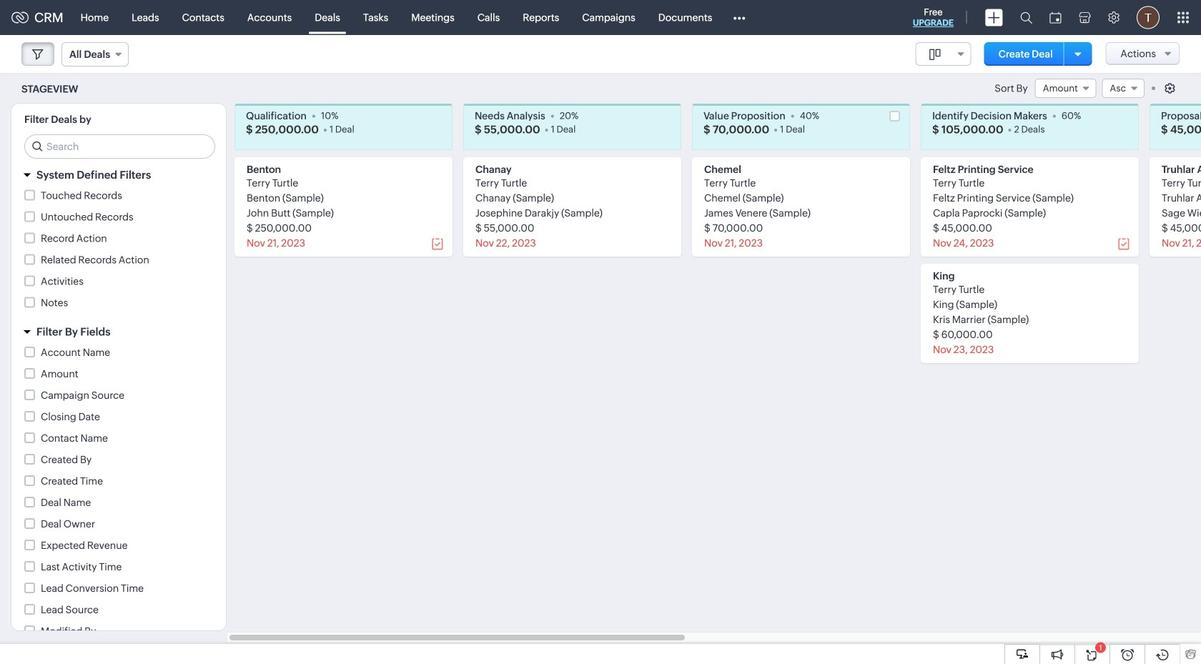 Task type: vqa. For each thing, say whether or not it's contained in the screenshot.
(Sample) for 'Capla Paprocki (Sample)' LINK
no



Task type: locate. For each thing, give the bounding box(es) containing it.
None field
[[61, 42, 129, 66], [916, 42, 972, 66], [1035, 79, 1097, 98], [1102, 79, 1145, 98], [61, 42, 129, 66], [1035, 79, 1097, 98], [1102, 79, 1145, 98]]

profile image
[[1137, 6, 1160, 29]]

profile element
[[1128, 0, 1168, 35]]

logo image
[[11, 12, 29, 23]]

create menu image
[[985, 9, 1003, 26]]

search element
[[1012, 0, 1041, 35]]

Other Modules field
[[724, 6, 755, 29]]

calendar image
[[1050, 12, 1062, 23]]

create menu element
[[977, 0, 1012, 35]]



Task type: describe. For each thing, give the bounding box(es) containing it.
search image
[[1020, 11, 1033, 24]]

Search text field
[[25, 135, 215, 158]]

none field size
[[916, 42, 972, 66]]

size image
[[929, 48, 941, 61]]



